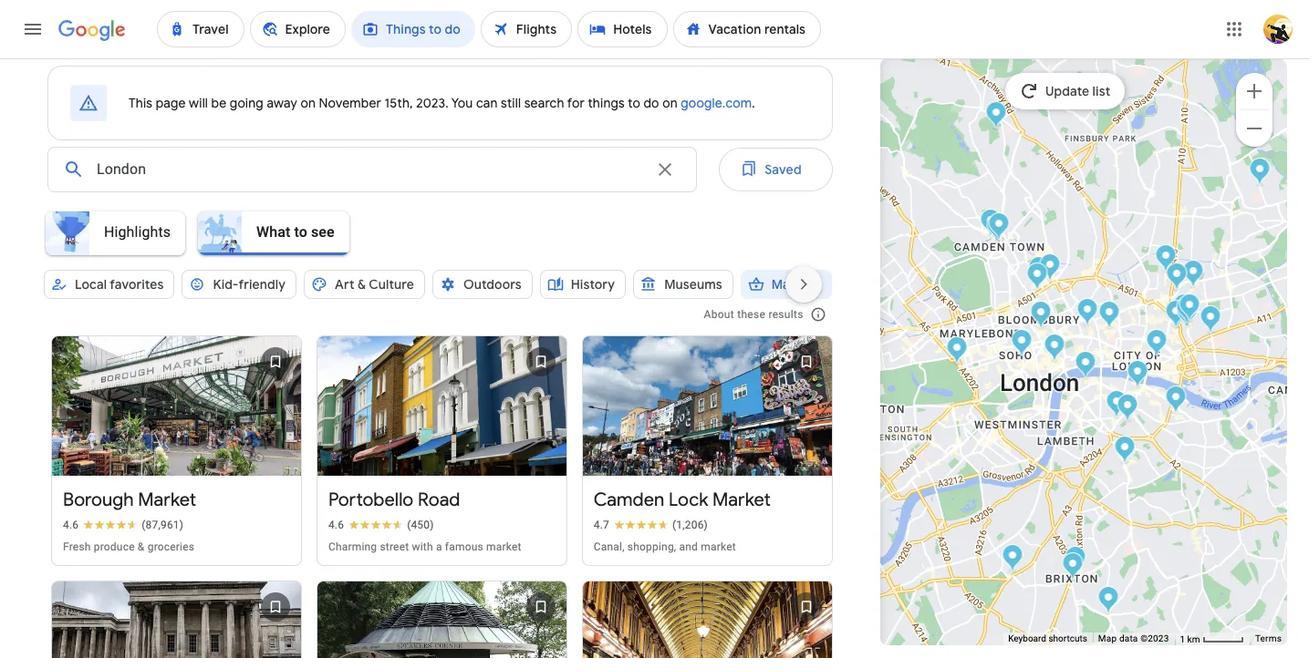 Task type: vqa. For each thing, say whether or not it's contained in the screenshot.


Task type: describe. For each thing, give the bounding box(es) containing it.
2023.
[[416, 95, 449, 111]]

brixton market image
[[1065, 546, 1086, 577]]

and
[[679, 541, 698, 554]]

for
[[567, 95, 585, 111]]

museums
[[664, 276, 722, 293]]

fresh produce & groceries
[[63, 541, 194, 554]]

leather lane market image
[[1077, 298, 1098, 328]]

hoxton street market image
[[1155, 244, 1176, 275]]

november
[[319, 95, 381, 111]]

borough market
[[63, 489, 196, 512]]

1 km button
[[1175, 633, 1250, 646]]

spitalfields market image
[[1165, 300, 1186, 330]]

2 market from the left
[[713, 489, 771, 512]]

.
[[752, 95, 755, 111]]

columbia road flower market image
[[1183, 260, 1204, 290]]

kid-friendly
[[213, 276, 286, 293]]

2 market from the left
[[701, 541, 736, 554]]

fresh
[[63, 541, 91, 554]]

page
[[156, 95, 186, 111]]

highlights
[[104, 223, 171, 240]]

2 on from the left
[[662, 95, 678, 111]]

brick lane mosque image
[[1176, 300, 1197, 330]]

maltby street market image
[[1165, 386, 1186, 416]]

whitechapel market image
[[1200, 306, 1221, 336]]

what
[[256, 223, 291, 240]]

1 on from the left
[[301, 95, 316, 111]]

be
[[211, 95, 227, 111]]

going
[[230, 95, 264, 111]]

km
[[1187, 635, 1200, 645]]

chalton street market image
[[1027, 263, 1048, 293]]

local favorites button
[[44, 263, 175, 307]]

shortcuts
[[1049, 634, 1087, 644]]

markets
[[772, 276, 821, 293]]

away
[[267, 95, 297, 111]]

borough market image
[[1127, 360, 1148, 390]]

keyboard
[[1008, 634, 1046, 644]]

about these results image
[[796, 293, 840, 337]]

you
[[451, 95, 473, 111]]

saved
[[765, 161, 802, 178]]

map data ©2023
[[1098, 634, 1169, 644]]

zoom in map image
[[1243, 80, 1265, 102]]

what to see list item
[[193, 206, 356, 261]]

speakers' corner image
[[946, 337, 967, 367]]

canal,
[[594, 541, 625, 554]]

lock
[[669, 489, 708, 512]]

leadenhall market image
[[1146, 329, 1167, 359]]

friendly
[[239, 276, 286, 293]]

the truman brewery markets image
[[1173, 294, 1194, 324]]

the british library image
[[1028, 256, 1049, 286]]

roman road market image
[[1286, 245, 1307, 276]]

google.com
[[681, 95, 752, 111]]

4.6 for portobello road
[[328, 519, 344, 532]]

camden
[[594, 489, 664, 512]]

update list button
[[1005, 73, 1125, 109]]

borough
[[63, 489, 134, 512]]

what to see
[[256, 223, 335, 240]]

4.6 for borough market
[[63, 519, 79, 532]]

shopping,
[[628, 541, 676, 554]]

portobello road
[[328, 489, 460, 512]]

1 vertical spatial &
[[138, 541, 145, 554]]

©2023
[[1141, 634, 1169, 644]]

4.7 out of 5 stars from 1,206 reviews image
[[594, 518, 708, 533]]

markets button
[[741, 263, 832, 307]]

save portobello road to collection image
[[519, 340, 563, 384]]

update list
[[1046, 83, 1111, 99]]

filters form
[[33, 140, 833, 325]]

still
[[501, 95, 521, 111]]

1
[[1180, 635, 1185, 645]]

can
[[476, 95, 498, 111]]

with
[[412, 541, 433, 554]]

main menu image
[[22, 18, 44, 40]]

& inside button
[[358, 276, 366, 293]]

Search for destinations, sights and more text field
[[96, 148, 643, 192]]

map
[[1098, 634, 1117, 644]]

local favorites
[[75, 276, 164, 293]]

portobello
[[328, 489, 414, 512]]

filters list containing highlights
[[33, 206, 833, 279]]



Task type: locate. For each thing, give the bounding box(es) containing it.
filters list
[[33, 206, 833, 279], [40, 263, 833, 325]]

save borough market to collection image
[[253, 340, 297, 384]]

old spitalfields market image
[[1167, 300, 1188, 330]]

0 horizontal spatial &
[[138, 541, 145, 554]]

market up (87,961)
[[138, 489, 196, 512]]

keyboard shortcuts button
[[1008, 633, 1087, 646]]

to inside list item
[[294, 223, 307, 240]]

berwick street market image
[[1011, 329, 1032, 359]]

list
[[1093, 83, 1111, 99]]

gabriel's wharf image
[[1075, 351, 1096, 381]]

about
[[704, 308, 734, 321]]

1 vertical spatial to
[[294, 223, 307, 240]]

1 km
[[1180, 635, 1202, 645]]

4.7
[[594, 519, 609, 532]]

local
[[75, 276, 107, 293]]

art & culture button
[[304, 263, 425, 307]]

& right produce
[[138, 541, 145, 554]]

groceries
[[148, 541, 194, 554]]

smithfield market image
[[1099, 301, 1120, 331]]

on
[[301, 95, 316, 111], [662, 95, 678, 111]]

these
[[737, 308, 766, 321]]

inverness street market image
[[986, 214, 1007, 244]]

things
[[588, 95, 625, 111]]

produce
[[94, 541, 135, 554]]

street
[[380, 541, 409, 554]]

charming
[[328, 541, 377, 554]]

terms link
[[1255, 634, 1282, 644]]

canal, shopping, and market
[[594, 541, 736, 554]]

map region
[[678, 0, 1309, 659]]

market right and
[[701, 541, 736, 554]]

museums button
[[633, 263, 733, 307]]

google.com link
[[681, 95, 752, 111]]

1 horizontal spatial on
[[662, 95, 678, 111]]

4.6 up charming
[[328, 519, 344, 532]]

about these results
[[704, 308, 803, 321]]

2 4.6 from the left
[[328, 519, 344, 532]]

update
[[1046, 83, 1090, 99]]

karl marx's tomb image
[[986, 101, 1007, 131]]

zoom out map image
[[1243, 117, 1265, 139]]

market
[[486, 541, 521, 554], [701, 541, 736, 554]]

east street market image
[[1114, 436, 1135, 466]]

to left see
[[294, 223, 307, 240]]

1 horizontal spatial &
[[358, 276, 366, 293]]

will
[[189, 95, 208, 111]]

mercato metropolitano image
[[1106, 390, 1127, 421]]

road
[[418, 489, 460, 512]]

results
[[769, 308, 803, 321]]

& right art
[[358, 276, 366, 293]]

famous
[[445, 541, 483, 554]]

4.6 out of 5 stars from 450 reviews image
[[328, 518, 434, 533]]

1 horizontal spatial to
[[628, 95, 640, 111]]

15th,
[[385, 95, 413, 111]]

1 4.6 from the left
[[63, 519, 79, 532]]

outdoors
[[463, 276, 522, 293]]

do
[[644, 95, 659, 111]]

art & culture
[[335, 276, 414, 293]]

chatsworth road market image
[[1249, 158, 1270, 188]]

windrush square image
[[1062, 553, 1083, 583]]

this
[[129, 95, 153, 111]]

4.6
[[63, 519, 79, 532], [328, 519, 344, 532]]

1 horizontal spatial market
[[701, 541, 736, 554]]

venn street market image
[[1002, 545, 1023, 575]]

jubilee market image
[[1044, 334, 1065, 364]]

1 horizontal spatial market
[[713, 489, 771, 512]]

herne hill market image
[[1098, 587, 1119, 617]]

british muzeun image
[[1030, 301, 1051, 331]]

highlights link
[[40, 212, 193, 255]]

0 horizontal spatial market
[[486, 541, 521, 554]]

the real food market kings cross image
[[1039, 254, 1060, 284]]

filters list containing local favorites
[[40, 263, 833, 325]]

baitul aziz islamic cultural centre image
[[1117, 394, 1138, 424]]

(87,961)
[[142, 519, 184, 532]]

camden lock market
[[594, 489, 771, 512]]

saved link
[[719, 148, 833, 192]]

kid-
[[213, 276, 239, 293]]

1 horizontal spatial 4.6
[[328, 519, 344, 532]]

a
[[436, 541, 442, 554]]

0 horizontal spatial on
[[301, 95, 316, 111]]

this page will be going away on november 15th, 2023. you can still search for things to do on google.com .
[[129, 95, 755, 111]]

see
[[311, 223, 335, 240]]

filters list inside form
[[40, 263, 833, 325]]

what to see link
[[193, 212, 356, 255]]

0 horizontal spatial 4.6
[[63, 519, 79, 532]]

search
[[524, 95, 564, 111]]

0 vertical spatial to
[[628, 95, 640, 111]]

keyboard shortcuts
[[1008, 634, 1087, 644]]

1 market from the left
[[138, 489, 196, 512]]

market right famous
[[486, 541, 521, 554]]

data
[[1119, 634, 1138, 644]]

history
[[571, 276, 615, 293]]

favorites
[[110, 276, 164, 293]]

&
[[358, 276, 366, 293], [138, 541, 145, 554]]

camden lock market image
[[980, 209, 1001, 239]]

to
[[628, 95, 640, 111], [294, 223, 307, 240]]

columbia road image
[[1166, 263, 1187, 293]]

camden market buck street image
[[988, 213, 1009, 243]]

market
[[138, 489, 196, 512], [713, 489, 771, 512]]

to left do at top
[[628, 95, 640, 111]]

0 horizontal spatial to
[[294, 223, 307, 240]]

on right do at top
[[662, 95, 678, 111]]

charming street with a famous market
[[328, 541, 521, 554]]

save leadenhall market to collection image
[[784, 586, 828, 629]]

(450)
[[407, 519, 434, 532]]

1 market from the left
[[486, 541, 521, 554]]

clear image
[[654, 159, 676, 181]]

0 horizontal spatial market
[[138, 489, 196, 512]]

culture
[[369, 276, 414, 293]]

outdoors button
[[432, 263, 532, 307]]

4.6 out of 5 stars from 87,961 reviews image
[[63, 518, 184, 533]]

next image
[[782, 263, 825, 307]]

market right lock
[[713, 489, 771, 512]]

save british muzeun to collection image
[[253, 586, 297, 629]]

history button
[[540, 263, 626, 307]]

upmarket image
[[1176, 296, 1197, 327]]

list
[[44, 323, 840, 659]]

save speakers' corner to collection image
[[519, 586, 563, 629]]

0 vertical spatial &
[[358, 276, 366, 293]]

(1,206)
[[672, 519, 708, 532]]

4.6 up fresh
[[63, 519, 79, 532]]

backyard market image
[[1179, 294, 1200, 324]]

on right away
[[301, 95, 316, 111]]

kid-friendly button
[[182, 263, 297, 307]]

list containing borough market
[[44, 323, 840, 659]]

save camden lock market to collection image
[[784, 340, 828, 384]]

terms
[[1255, 634, 1282, 644]]

art
[[335, 276, 354, 293]]



